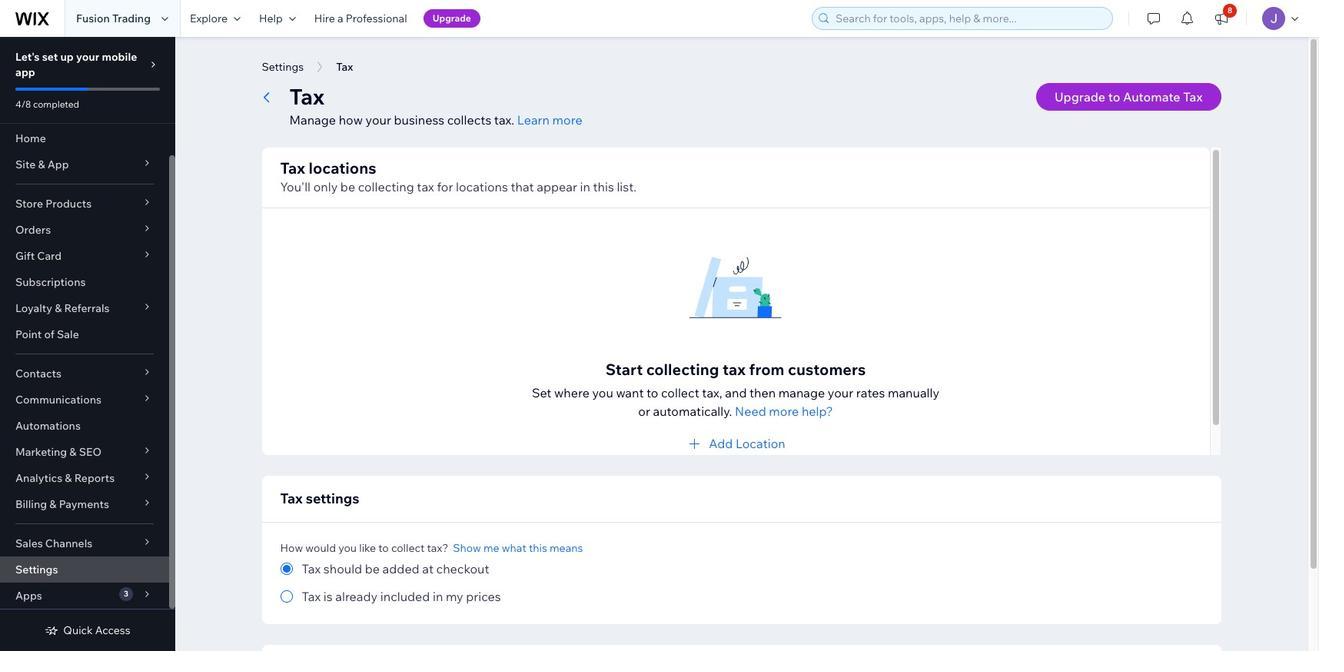 Task type: locate. For each thing, give the bounding box(es) containing it.
0 horizontal spatial this
[[529, 541, 547, 555]]

upgrade inside button
[[433, 12, 471, 24]]

0 vertical spatial collect
[[661, 385, 700, 401]]

0 horizontal spatial be
[[341, 179, 355, 195]]

tax left is
[[302, 589, 321, 604]]

set
[[42, 50, 58, 64]]

already
[[335, 589, 378, 604]]

gift card button
[[0, 243, 169, 269]]

tax up you'll
[[280, 158, 305, 178]]

app
[[15, 65, 35, 79]]

2 horizontal spatial to
[[1109, 89, 1121, 105]]

0 horizontal spatial collect
[[391, 541, 425, 555]]

this
[[593, 179, 614, 195], [529, 541, 547, 555]]

be right 'only'
[[341, 179, 355, 195]]

would
[[306, 541, 336, 555]]

analytics & reports
[[15, 471, 115, 485]]

what
[[502, 541, 527, 555]]

1 vertical spatial upgrade
[[1055, 89, 1106, 105]]

settings down sales
[[15, 563, 58, 577]]

location
[[736, 436, 786, 451]]

& left reports
[[65, 471, 72, 485]]

0 vertical spatial upgrade
[[433, 12, 471, 24]]

settings
[[262, 60, 304, 74], [15, 563, 58, 577]]

be down like
[[365, 561, 380, 577]]

tax.
[[494, 112, 515, 128]]

marketing & seo button
[[0, 439, 169, 465]]

collecting up tax,
[[647, 360, 719, 379]]

upgrade right professional on the left top of the page
[[433, 12, 471, 24]]

your inside let's set up your mobile app
[[76, 50, 99, 64]]

explore
[[190, 12, 228, 25]]

payments
[[59, 498, 109, 511]]

locations up 'only'
[[309, 158, 376, 178]]

your right the how
[[366, 112, 391, 128]]

& for marketing
[[69, 445, 77, 459]]

settings inside button
[[262, 60, 304, 74]]

& right billing
[[49, 498, 57, 511]]

1 vertical spatial collect
[[391, 541, 425, 555]]

0 vertical spatial be
[[341, 179, 355, 195]]

in left my
[[433, 589, 443, 604]]

my
[[446, 589, 464, 604]]

1 vertical spatial this
[[529, 541, 547, 555]]

locations
[[309, 158, 376, 178], [456, 179, 508, 195]]

1 vertical spatial collecting
[[647, 360, 719, 379]]

0 horizontal spatial to
[[379, 541, 389, 555]]

& inside "popup button"
[[69, 445, 77, 459]]

is
[[324, 589, 333, 604]]

collecting inside tax locations you'll only be collecting tax for locations that appear in this list.
[[358, 179, 414, 195]]

0 vertical spatial your
[[76, 50, 99, 64]]

collect inside 'set where you want to collect tax, and then manage your rates manually or automatically.'
[[661, 385, 700, 401]]

& inside dropdown button
[[49, 498, 57, 511]]

communications button
[[0, 387, 169, 413]]

0 vertical spatial collecting
[[358, 179, 414, 195]]

added
[[383, 561, 420, 577]]

set
[[532, 385, 552, 401]]

quick access button
[[45, 624, 130, 638]]

0 horizontal spatial collecting
[[358, 179, 414, 195]]

0 horizontal spatial you
[[338, 541, 357, 555]]

& right site at the left
[[38, 158, 45, 171]]

0 horizontal spatial more
[[553, 112, 583, 128]]

1 vertical spatial you
[[338, 541, 357, 555]]

your right up
[[76, 50, 99, 64]]

app
[[47, 158, 69, 171]]

settings for settings button
[[262, 60, 304, 74]]

1 vertical spatial be
[[365, 561, 380, 577]]

automations link
[[0, 413, 169, 439]]

sidebar element
[[0, 37, 175, 651]]

need
[[735, 404, 767, 419]]

show me what this means button
[[453, 541, 583, 555]]

to for set where you want to collect tax, and then manage your rates manually or automatically.
[[647, 385, 659, 401]]

how would you like to collect tax? show me what this means
[[280, 541, 583, 555]]

site & app
[[15, 158, 69, 171]]

you for would
[[338, 541, 357, 555]]

option group
[[280, 560, 1203, 606]]

a
[[338, 12, 344, 25]]

& left seo
[[69, 445, 77, 459]]

1 horizontal spatial collect
[[661, 385, 700, 401]]

1 vertical spatial to
[[647, 385, 659, 401]]

this right what
[[529, 541, 547, 555]]

and
[[725, 385, 747, 401]]

collect up "added"
[[391, 541, 425, 555]]

tax right automate
[[1184, 89, 1203, 105]]

settings inside sidebar element
[[15, 563, 58, 577]]

2 horizontal spatial your
[[828, 385, 854, 401]]

tax left settings
[[280, 490, 303, 508]]

1 vertical spatial your
[[366, 112, 391, 128]]

home link
[[0, 125, 169, 152]]

you left like
[[338, 541, 357, 555]]

more down manage
[[769, 404, 799, 419]]

marketing
[[15, 445, 67, 459]]

option group containing tax should be added at checkout
[[280, 560, 1203, 606]]

upgrade button
[[423, 9, 481, 28]]

should
[[324, 561, 362, 577]]

to
[[1109, 89, 1121, 105], [647, 385, 659, 401], [379, 541, 389, 555]]

to up or
[[647, 385, 659, 401]]

quick access
[[63, 624, 130, 638]]

you'll
[[280, 179, 311, 195]]

1 horizontal spatial to
[[647, 385, 659, 401]]

upgrade to automate tax
[[1055, 89, 1203, 105]]

1 vertical spatial more
[[769, 404, 799, 419]]

0 vertical spatial in
[[580, 179, 591, 195]]

tax inside tax locations you'll only be collecting tax for locations that appear in this list.
[[280, 158, 305, 178]]

your inside tax manage how your business collects tax. learn more
[[366, 112, 391, 128]]

1 vertical spatial locations
[[456, 179, 508, 195]]

this left list.
[[593, 179, 614, 195]]

your for tax
[[366, 112, 391, 128]]

0 horizontal spatial in
[[433, 589, 443, 604]]

0 vertical spatial locations
[[309, 158, 376, 178]]

collects
[[447, 112, 492, 128]]

0 horizontal spatial your
[[76, 50, 99, 64]]

8
[[1228, 5, 1233, 15]]

1 horizontal spatial upgrade
[[1055, 89, 1106, 105]]

this inside tax locations you'll only be collecting tax for locations that appear in this list.
[[593, 179, 614, 195]]

fusion trading
[[76, 12, 151, 25]]

in right appear
[[580, 179, 591, 195]]

reports
[[74, 471, 115, 485]]

store products button
[[0, 191, 169, 217]]

customers
[[788, 360, 866, 379]]

upgrade
[[433, 12, 471, 24], [1055, 89, 1106, 105]]

sale
[[57, 328, 79, 341]]

settings down help button
[[262, 60, 304, 74]]

tax up and
[[723, 360, 746, 379]]

apps
[[15, 589, 42, 603]]

add
[[709, 436, 733, 451]]

locations right for
[[456, 179, 508, 195]]

1 horizontal spatial your
[[366, 112, 391, 128]]

1 vertical spatial settings
[[15, 563, 58, 577]]

0 horizontal spatial upgrade
[[433, 12, 471, 24]]

1 horizontal spatial settings
[[262, 60, 304, 74]]

1 vertical spatial tax
[[723, 360, 746, 379]]

& right loyalty at top left
[[55, 301, 62, 315]]

need more help?
[[735, 404, 833, 419]]

tax should be added at checkout
[[302, 561, 489, 577]]

0 horizontal spatial tax
[[417, 179, 434, 195]]

settings for settings link
[[15, 563, 58, 577]]

me
[[484, 541, 500, 555]]

gift
[[15, 249, 35, 263]]

to right like
[[379, 541, 389, 555]]

automatically.
[[653, 404, 732, 419]]

collect up automatically.
[[661, 385, 700, 401]]

help button
[[250, 0, 305, 37]]

tax up manage
[[290, 83, 325, 110]]

2 vertical spatial to
[[379, 541, 389, 555]]

for
[[437, 179, 453, 195]]

1 horizontal spatial you
[[593, 385, 614, 401]]

0 horizontal spatial settings
[[15, 563, 58, 577]]

loyalty
[[15, 301, 52, 315]]

2 vertical spatial your
[[828, 385, 854, 401]]

mobile
[[102, 50, 137, 64]]

site & app button
[[0, 152, 169, 178]]

tax manage how your business collects tax. learn more
[[290, 83, 583, 128]]

subscriptions
[[15, 275, 86, 289]]

orders button
[[0, 217, 169, 243]]

you left want
[[593, 385, 614, 401]]

8 button
[[1205, 0, 1239, 37]]

1 horizontal spatial in
[[580, 179, 591, 195]]

to inside 'set where you want to collect tax, and then manage your rates manually or automatically.'
[[647, 385, 659, 401]]

automations
[[15, 419, 81, 433]]

sales channels button
[[0, 531, 169, 557]]

0 vertical spatial settings
[[262, 60, 304, 74]]

upgrade left automate
[[1055, 89, 1106, 105]]

start
[[606, 360, 643, 379]]

tax locations you'll only be collecting tax for locations that appear in this list.
[[280, 158, 637, 195]]

be
[[341, 179, 355, 195], [365, 561, 380, 577]]

to left automate
[[1109, 89, 1121, 105]]

1 horizontal spatial be
[[365, 561, 380, 577]]

& inside 'dropdown button'
[[55, 301, 62, 315]]

0 vertical spatial tax
[[417, 179, 434, 195]]

tax down would on the bottom left of page
[[302, 561, 321, 577]]

more right learn
[[553, 112, 583, 128]]

tax left for
[[417, 179, 434, 195]]

0 vertical spatial this
[[593, 179, 614, 195]]

0 vertical spatial to
[[1109, 89, 1121, 105]]

learn more link
[[517, 111, 583, 129]]

orders
[[15, 223, 51, 237]]

tax inside tax manage how your business collects tax. learn more
[[290, 83, 325, 110]]

collect for tax?
[[391, 541, 425, 555]]

tax for locations
[[280, 158, 305, 178]]

1 horizontal spatial this
[[593, 179, 614, 195]]

collecting left for
[[358, 179, 414, 195]]

in inside option group
[[433, 589, 443, 604]]

&
[[38, 158, 45, 171], [55, 301, 62, 315], [69, 445, 77, 459], [65, 471, 72, 485], [49, 498, 57, 511]]

1 vertical spatial in
[[433, 589, 443, 604]]

home
[[15, 132, 46, 145]]

0 vertical spatial more
[[553, 112, 583, 128]]

0 vertical spatial you
[[593, 385, 614, 401]]

& for billing
[[49, 498, 57, 511]]

your down customers
[[828, 385, 854, 401]]

more inside tax manage how your business collects tax. learn more
[[553, 112, 583, 128]]

to for how would you like to collect tax? show me what this means
[[379, 541, 389, 555]]

& for analytics
[[65, 471, 72, 485]]

you inside 'set where you want to collect tax, and then manage your rates manually or automatically.'
[[593, 385, 614, 401]]

you for where
[[593, 385, 614, 401]]

tax for is
[[302, 589, 321, 604]]



Task type: describe. For each thing, give the bounding box(es) containing it.
billing & payments
[[15, 498, 109, 511]]

show
[[453, 541, 481, 555]]

how
[[339, 112, 363, 128]]

business
[[394, 112, 445, 128]]

want
[[616, 385, 644, 401]]

1 horizontal spatial locations
[[456, 179, 508, 195]]

help
[[259, 12, 283, 25]]

loyalty & referrals button
[[0, 295, 169, 321]]

in inside tax locations you'll only be collecting tax for locations that appear in this list.
[[580, 179, 591, 195]]

access
[[95, 624, 130, 638]]

marketing & seo
[[15, 445, 102, 459]]

hire a professional
[[314, 12, 407, 25]]

billing & payments button
[[0, 491, 169, 518]]

from
[[749, 360, 785, 379]]

tax for settings
[[280, 490, 303, 508]]

gift card
[[15, 249, 62, 263]]

analytics & reports button
[[0, 465, 169, 491]]

1 horizontal spatial tax
[[723, 360, 746, 379]]

that
[[511, 179, 534, 195]]

trading
[[112, 12, 151, 25]]

set where you want to collect tax, and then manage your rates manually or automatically.
[[532, 385, 940, 419]]

at
[[422, 561, 434, 577]]

settings
[[306, 490, 360, 508]]

contacts
[[15, 367, 62, 381]]

channels
[[45, 537, 93, 551]]

Search for tools, apps, help & more... field
[[831, 8, 1108, 29]]

4/8 completed
[[15, 98, 79, 110]]

upgrade for upgrade
[[433, 12, 471, 24]]

your inside 'set where you want to collect tax, and then manage your rates manually or automatically.'
[[828, 385, 854, 401]]

tax for manage
[[290, 83, 325, 110]]

manually
[[888, 385, 940, 401]]

4/8
[[15, 98, 31, 110]]

tax settings
[[280, 490, 360, 508]]

be inside tax locations you'll only be collecting tax for locations that appear in this list.
[[341, 179, 355, 195]]

hire a professional link
[[305, 0, 417, 37]]

of
[[44, 328, 55, 341]]

sales
[[15, 537, 43, 551]]

upgrade to automate tax link
[[1037, 83, 1222, 111]]

upgrade for upgrade to automate tax
[[1055, 89, 1106, 105]]

automate
[[1124, 89, 1181, 105]]

tax?
[[427, 541, 448, 555]]

tax,
[[702, 385, 723, 401]]

need more help? link
[[735, 402, 833, 421]]

prices
[[466, 589, 501, 604]]

store products
[[15, 197, 92, 211]]

your for let's
[[76, 50, 99, 64]]

3
[[124, 589, 128, 599]]

1 horizontal spatial collecting
[[647, 360, 719, 379]]

checkout
[[437, 561, 489, 577]]

communications
[[15, 393, 102, 407]]

where
[[554, 385, 590, 401]]

0 horizontal spatial locations
[[309, 158, 376, 178]]

list.
[[617, 179, 637, 195]]

settings link
[[0, 557, 169, 583]]

fusion
[[76, 12, 110, 25]]

site
[[15, 158, 36, 171]]

manage
[[779, 385, 825, 401]]

professional
[[346, 12, 407, 25]]

tax inside tax locations you'll only be collecting tax for locations that appear in this list.
[[417, 179, 434, 195]]

tax for should
[[302, 561, 321, 577]]

& for loyalty
[[55, 301, 62, 315]]

& for site
[[38, 158, 45, 171]]

store
[[15, 197, 43, 211]]

1 horizontal spatial more
[[769, 404, 799, 419]]

add location button
[[686, 435, 786, 453]]

start collecting tax from customers
[[606, 360, 866, 379]]

only
[[313, 179, 338, 195]]

point of sale link
[[0, 321, 169, 348]]

included
[[380, 589, 430, 604]]

subscriptions link
[[0, 269, 169, 295]]

point
[[15, 328, 42, 341]]

billing
[[15, 498, 47, 511]]

tax is already included in my prices
[[302, 589, 501, 604]]

up
[[60, 50, 74, 64]]

seo
[[79, 445, 102, 459]]

collect for tax,
[[661, 385, 700, 401]]

manage
[[290, 112, 336, 128]]

products
[[46, 197, 92, 211]]

loyalty & referrals
[[15, 301, 110, 315]]

learn
[[517, 112, 550, 128]]

rates
[[857, 385, 885, 401]]

hire
[[314, 12, 335, 25]]

then
[[750, 385, 776, 401]]



